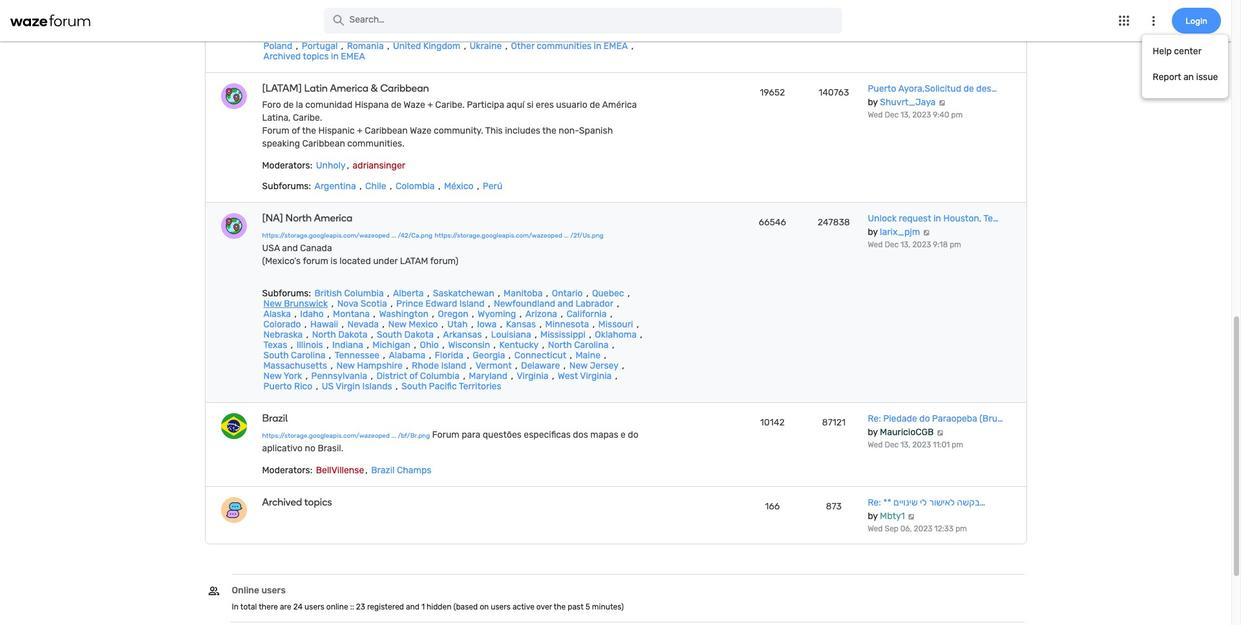 Task type: describe. For each thing, give the bounding box(es) containing it.
0 horizontal spatial emea
[[341, 51, 365, 62]]

do inside forum para questões especificas dos mapas e do aplicativo no brasil.
[[628, 430, 639, 441]]

2023 right 06, on the bottom of the page
[[914, 525, 933, 534]]

active
[[513, 603, 535, 612]]

poland
[[263, 41, 292, 52]]

british
[[315, 288, 342, 299]]

wed for [latam] latin america & caribbean
[[868, 111, 883, 120]]

latam
[[400, 256, 428, 267]]

rhode
[[412, 361, 439, 372]]

by inside the unlock request in houston, te… by larix_pjm
[[868, 227, 878, 238]]

1 vertical spatial south
[[263, 350, 289, 361]]

new hampshire link
[[335, 361, 404, 372]]

italy
[[618, 30, 636, 41]]

https://storage.googleapis.com/wazeoped for https://storage.googleapis.com/wazeoped ... /bf/br.png
[[262, 432, 390, 440]]

arizona
[[525, 309, 557, 320]]

bellvillense link
[[315, 465, 365, 476]]

connecticut
[[514, 350, 566, 361]]

puerto inside subforums: british columbia , alberta , saskatchewan , manitoba , ontario , quebec , new brunswick , nova scotia , prince edward island , newfoundland and labrador , alaska , idaho , montana , washington , oregon , wyoming , arizona , california , colorado , hawaii , nevada , new mexico , utah , iowa , kansas , minnesota , missouri , nebraska , north dakota , south dakota , arkansas , louisiana , mississippi , oklahoma , texas , illinois , indiana , michigan , ohio , wisconsin , kentucky , north carolina , south carolina , tennessee , alabama , florida , georgia , connecticut , maine , massachusetts , new hampshire , rhode island , vermont , delaware , new jersey , new york , pennsylvania , district of columbia , maryland , virginia , west virginia , puerto rico , us virgin islands , south pacific territories
[[263, 381, 292, 392]]

nova scotia link
[[336, 299, 388, 310]]

pm for [latam] latin america & caribbean
[[951, 111, 963, 120]]

hidden
[[427, 603, 452, 612]]

de inside puerto ayora,solicitud de des… by shuvrt_jaya
[[964, 83, 974, 94]]

pacific
[[429, 381, 457, 392]]

0 horizontal spatial view the latest post image
[[907, 514, 915, 520]]

לי
[[920, 498, 927, 509]]

0 horizontal spatial in
[[331, 51, 339, 62]]

1
[[421, 603, 425, 612]]

tennessee
[[335, 350, 380, 361]]

1 horizontal spatial carolina
[[574, 340, 609, 351]]

moderators: for [latam] latin america & caribbean
[[262, 160, 312, 171]]

do inside re: piedade do paraopeba (bru… by mauriciocgb
[[919, 414, 930, 425]]

לאישור
[[929, 498, 955, 509]]

1 dec from the top
[[885, 111, 899, 120]]

newfoundland
[[494, 299, 555, 310]]

re: piedade do paraopeba (bru… link
[[868, 414, 1003, 425]]

west
[[558, 371, 578, 382]]

non-
[[559, 125, 579, 136]]

oklahoma link
[[594, 330, 638, 341]]

4 wed from the top
[[868, 525, 883, 534]]

kansas
[[506, 319, 536, 330]]

ayora,solicitud
[[898, 83, 961, 94]]

spain link
[[468, 30, 494, 41]]

is
[[331, 256, 337, 267]]

massachusetts link
[[262, 361, 328, 372]]

brasil.
[[318, 443, 343, 454]]

1 horizontal spatial users
[[305, 603, 324, 612]]

13, for brazil
[[901, 441, 911, 450]]

alberta
[[393, 288, 424, 299]]

(belgium,
[[300, 30, 340, 41]]

24
[[293, 603, 303, 612]]

::
[[350, 603, 354, 612]]

1 horizontal spatial caribe.
[[435, 100, 465, 111]]

virginia link
[[516, 371, 550, 382]]

forum inside forum para questões especificas dos mapas e do aplicativo no brasil.
[[432, 430, 459, 441]]

austria,
[[315, 20, 347, 31]]

poland link
[[262, 41, 294, 52]]

[na]
[[262, 212, 283, 224]]

1 vertical spatial island
[[441, 361, 466, 372]]

in inside the unlock request in houston, te… by larix_pjm
[[934, 213, 941, 224]]

the left non-
[[542, 125, 557, 136]]

re: piedade do paraopeba (bru… by mauriciocgb
[[868, 414, 1003, 438]]

new york link
[[262, 371, 303, 382]]

0 vertical spatial waze
[[404, 100, 425, 111]]

alaska
[[263, 309, 291, 320]]

1 horizontal spatial emea
[[604, 41, 628, 52]]

0 vertical spatial brazil
[[262, 412, 288, 425]]

by inside re: ** בקשה לאישור לי שינויים… by mbty1
[[868, 511, 878, 522]]

0 vertical spatial columbia
[[344, 288, 384, 299]]

puerto inside puerto ayora,solicitud de des… by shuvrt_jaya
[[868, 83, 896, 94]]

virgin
[[336, 381, 360, 392]]

0 horizontal spatial carolina
[[291, 350, 325, 361]]

saskatchewan
[[433, 288, 494, 299]]

nevada link
[[346, 319, 380, 330]]

california link
[[565, 309, 608, 320]]

wisconsin link
[[447, 340, 491, 351]]

בקשה
[[957, 498, 980, 509]]

utah
[[447, 319, 468, 330]]

oregon
[[438, 309, 468, 320]]

by inside puerto ayora,solicitud de des… by shuvrt_jaya
[[868, 97, 878, 108]]

https://storage.googleapis.com/wazeoped down 'perú'
[[435, 232, 562, 240]]

pm for brazil
[[952, 441, 963, 450]]

américa
[[602, 100, 637, 111]]

view the latest post image for [na] north america
[[922, 229, 931, 236]]

of inside [latam] latin america & caribbean foro de la comunidad hispana de waze + caribe. participa aquí si eres usuario de américa latina, caribe. forum of the hispanic + caribbean waze community. this includes the non-spanish speaking caribbean communities.
[[292, 125, 300, 136]]

total
[[240, 603, 257, 612]]

united
[[393, 41, 421, 52]]

ukraine link
[[468, 41, 503, 52]]

unholy
[[316, 160, 346, 171]]

communities.
[[347, 138, 404, 149]]

manitoba
[[504, 288, 543, 299]]

1 vertical spatial caribbean
[[365, 125, 408, 136]]

view the latest post image
[[936, 430, 944, 436]]

maryland
[[469, 371, 508, 382]]

houston,
[[943, 213, 982, 224]]

... left the /2f/us.png
[[564, 232, 569, 240]]

re: for re: piedade do paraopeba (bru… by mauriciocgb
[[868, 414, 881, 425]]

forum inside [latam] latin america & caribbean foro de la comunidad hispana de waze + caribe. participa aquí si eres usuario de américa latina, caribe. forum of the hispanic + caribbean waze community. this includes the non-spanish speaking caribbean communities.
[[262, 125, 289, 136]]

maine
[[576, 350, 601, 361]]

sep
[[885, 525, 899, 534]]

e
[[621, 430, 626, 441]]

mapas
[[590, 430, 618, 441]]

chile
[[365, 181, 386, 192]]

district
[[377, 371, 407, 382]]

de right the usuario
[[590, 100, 600, 111]]

labrador
[[576, 299, 613, 310]]

over
[[536, 603, 552, 612]]

ontario
[[552, 288, 583, 299]]

arkansas link
[[442, 330, 483, 341]]

no
[[305, 443, 316, 454]]

2 horizontal spatial users
[[491, 603, 511, 612]]

florida link
[[433, 350, 465, 361]]

שינויים…
[[894, 498, 985, 509]]

benelux (belgium, netherlands & luxembourg) link
[[262, 30, 461, 41]]

aquí
[[507, 100, 525, 111]]

2 dakota from the left
[[404, 330, 434, 341]]

by inside re: piedade do paraopeba (bru… by mauriciocgb
[[868, 427, 878, 438]]

te…
[[984, 213, 999, 224]]

community.
[[434, 125, 483, 136]]

1 vertical spatial waze
[[410, 125, 432, 136]]

perú link
[[481, 181, 504, 192]]

1 dakota from the left
[[338, 330, 368, 341]]

subforums: british columbia , alberta , saskatchewan , manitoba , ontario , quebec , new brunswick , nova scotia , prince edward island , newfoundland and labrador , alaska , idaho , montana , washington , oregon , wyoming , arizona , california , colorado , hawaii , nevada , new mexico , utah , iowa , kansas , minnesota , missouri , nebraska , north dakota , south dakota , arkansas , louisiana , mississippi , oklahoma , texas , illinois , indiana , michigan , ohio , wisconsin , kentucky , north carolina , south carolina , tennessee , alabama , florida , georgia , connecticut , maine , massachusetts , new hampshire , rhode island , vermont , delaware , new jersey , new york , pennsylvania , district of columbia , maryland , virginia , west virginia , puerto rico , us virgin islands , south pacific territories
[[262, 288, 642, 392]]

1 horizontal spatial in
[[594, 41, 601, 52]]

colombia link
[[394, 181, 436, 192]]

1 vertical spatial topics
[[304, 496, 332, 509]]

0 vertical spatial caribbean
[[380, 82, 429, 94]]

topics inside the austria, germany & switzerland [dach] benelux (belgium, netherlands & luxembourg) , spain , france , hungary , israel , italy , poland , portugal , romania , united kingdom , ukraine , other communities in emea , archived topics in emea
[[303, 51, 329, 62]]

perú
[[483, 181, 502, 192]]

switzerland
[[398, 20, 447, 31]]

larix_pjm
[[880, 227, 920, 238]]

moderators: for brazil
[[262, 465, 312, 476]]

united kingdom link
[[392, 41, 462, 52]]

23
[[356, 603, 365, 612]]

hispana
[[355, 100, 389, 111]]

delaware
[[521, 361, 560, 372]]

moderators: bellvillense , brazil champs
[[262, 465, 431, 476]]

para
[[462, 430, 480, 441]]



Task type: locate. For each thing, give the bounding box(es) containing it.
subforums: inside subforums: british columbia , alberta , saskatchewan , manitoba , ontario , quebec , new brunswick , nova scotia , prince edward island , newfoundland and labrador , alaska , idaho , montana , washington , oregon , wyoming , arizona , california , colorado , hawaii , nevada , new mexico , utah , iowa , kansas , minnesota , missouri , nebraska , north dakota , south dakota , arkansas , louisiana , mississippi , oklahoma , texas , illinois , indiana , michigan , ohio , wisconsin , kentucky , north carolina , south carolina , tennessee , alabama , florida , georgia , connecticut , maine , massachusetts , new hampshire , rhode island , vermont , delaware , new jersey , new york , pennsylvania , district of columbia , maryland , virginia , west virginia , puerto rico , us virgin islands , south pacific territories
[[262, 288, 311, 299]]

caribbean down hispanic
[[302, 138, 345, 149]]

america for north
[[314, 212, 352, 224]]

latin
[[304, 82, 328, 94]]

0 horizontal spatial and
[[282, 243, 298, 254]]

2 re: from the top
[[868, 498, 881, 509]]

nebraska link
[[262, 330, 304, 341]]

https://storage.googleapis.com/wazeoped for https://storage.googleapis.com/wazeoped ... /42/ca.png https://storage.googleapis.com/wazeoped ... /2f/us.png usa and canada (mexico's forum is located under latam forum)
[[262, 232, 390, 240]]

america for latin
[[330, 82, 368, 94]]

topics down (belgium,
[[303, 51, 329, 62]]

in
[[232, 603, 239, 612]]

0 vertical spatial 13,
[[901, 111, 911, 120]]

in down (belgium,
[[331, 51, 339, 62]]

1 vertical spatial of
[[409, 371, 418, 382]]

0 vertical spatial america
[[330, 82, 368, 94]]

wed down unlock
[[868, 240, 883, 250]]

/42/ca.png
[[398, 232, 432, 240]]

wed down shuvrt_jaya
[[868, 111, 883, 120]]

forum locked image
[[221, 83, 247, 109]]

island up utah
[[459, 299, 485, 310]]

the right "over"
[[554, 603, 566, 612]]

https://storage.googleapis.com/wazeoped ... /bf/br.png
[[262, 432, 430, 440]]

island up 'south pacific territories' link
[[441, 361, 466, 372]]

& right the germany
[[389, 20, 396, 31]]

0 horizontal spatial brazil
[[262, 412, 288, 425]]

1 vertical spatial do
[[628, 430, 639, 441]]

by left mbty1 at the right bottom of the page
[[868, 511, 878, 522]]

caribe.
[[435, 100, 465, 111], [293, 112, 322, 123]]

1 vertical spatial caribe.
[[293, 112, 322, 123]]

archived
[[263, 51, 301, 62], [262, 496, 302, 509]]

and inside subforums: british columbia , alberta , saskatchewan , manitoba , ontario , quebec , new brunswick , nova scotia , prince edward island , newfoundland and labrador , alaska , idaho , montana , washington , oregon , wyoming , arizona , california , colorado , hawaii , nevada , new mexico , utah , iowa , kansas , minnesota , missouri , nebraska , north dakota , south dakota , arkansas , louisiana , mississippi , oklahoma , texas , illinois , indiana , michigan , ohio , wisconsin , kentucky , north carolina , south carolina , tennessee , alabama , florida , georgia , connecticut , maine , massachusetts , new hampshire , rhode island , vermont , delaware , new jersey , new york , pennsylvania , district of columbia , maryland , virginia , west virginia , puerto rico , us virgin islands , south pacific territories
[[558, 299, 573, 310]]

re: inside re: piedade do paraopeba (bru… by mauriciocgb
[[868, 414, 881, 425]]

waze down [latam] latin america & caribbean link at top
[[404, 100, 425, 111]]

https://storage.googleapis.com/wazeoped up canada
[[262, 232, 390, 240]]

adriansinger
[[353, 160, 405, 171]]

hawaii link
[[309, 319, 339, 330]]

2023 down mauriciocgb link
[[912, 441, 931, 450]]

montana link
[[332, 309, 371, 320]]

caribe. down [latam] latin america & caribbean link at top
[[435, 100, 465, 111]]

no unread posts image
[[221, 414, 247, 440]]

shuvrt_jaya link
[[880, 97, 936, 108]]

brazil champs link
[[370, 465, 433, 476]]

maryland link
[[468, 371, 509, 382]]

mauriciocgb link
[[880, 427, 934, 438]]

0 vertical spatial subforums:
[[262, 181, 311, 192]]

2023 for [na] north america
[[912, 240, 931, 250]]

minnesota
[[545, 319, 589, 330]]

1 vertical spatial dec
[[885, 240, 899, 250]]

0 horizontal spatial caribe.
[[293, 112, 322, 123]]

& up hispana
[[371, 82, 378, 94]]

and inside online users in total there are 24 users online :: 23 registered and 1 hidden (based on users active over the past 5 minutes)
[[406, 603, 420, 612]]

mbty1
[[880, 511, 905, 522]]

pm right 12:33
[[956, 525, 967, 534]]

[dach]
[[450, 20, 480, 31]]

dec for brazil
[[885, 441, 899, 450]]

brazil
[[262, 412, 288, 425], [371, 465, 395, 476]]

[na] north america link
[[262, 212, 635, 224]]

4 by from the top
[[868, 511, 878, 522]]

by down unlock
[[868, 227, 878, 238]]

https://storage.googleapis.com/wazeoped ... /2f/us.png link
[[435, 229, 604, 242]]

by left mauriciocgb link
[[868, 427, 878, 438]]

dec for [na] north america
[[885, 240, 899, 250]]

caribbean
[[380, 82, 429, 94], [365, 125, 408, 136], [302, 138, 345, 149]]

https://storage.googleapis.com/wazeoped ... /42/ca.png https://storage.googleapis.com/wazeoped ... /2f/us.png usa and canada (mexico's forum is located under latam forum)
[[262, 232, 604, 267]]

italy link
[[617, 30, 637, 41]]

13, for [na] north america
[[901, 240, 911, 250]]

california
[[567, 309, 607, 320]]

colorado
[[263, 319, 301, 330]]

america inside [latam] latin america & caribbean foro de la comunidad hispana de waze + caribe. participa aquí si eres usuario de américa latina, caribe. forum of the hispanic + caribbean waze community. this includes the non-spanish speaking caribbean communities.
[[330, 82, 368, 94]]

caribbean up hispana
[[380, 82, 429, 94]]

2 subforums: from the top
[[262, 288, 311, 299]]

under
[[373, 256, 398, 267]]

archived inside the austria, germany & switzerland [dach] benelux (belgium, netherlands & luxembourg) , spain , france , hungary , israel , italy , poland , portugal , romania , united kingdom , ukraine , other communities in emea , archived topics in emea
[[263, 51, 301, 62]]

unholy link
[[315, 160, 347, 171]]

1 re: from the top
[[868, 414, 881, 425]]

moderators: down speaking on the left top of the page
[[262, 160, 312, 171]]

manitoba link
[[502, 288, 544, 299]]

0 vertical spatial re:
[[868, 414, 881, 425]]

idaho
[[300, 309, 324, 320]]

1 horizontal spatial and
[[406, 603, 420, 612]]

0 horizontal spatial +
[[357, 125, 363, 136]]

+ up communities.
[[357, 125, 363, 136]]

portugal link
[[300, 41, 339, 52]]

1 wed from the top
[[868, 111, 883, 120]]

alabama
[[389, 350, 426, 361]]

wed for [na] north america
[[868, 240, 883, 250]]

2023 left 9:18
[[912, 240, 931, 250]]

usa
[[262, 243, 280, 254]]

colorado link
[[262, 319, 302, 330]]

latina,
[[262, 112, 291, 123]]

/2f/us.png
[[570, 232, 604, 240]]

0 vertical spatial dec
[[885, 111, 899, 120]]

dakota
[[338, 330, 368, 341], [404, 330, 434, 341]]

de left des… at the top right of the page
[[964, 83, 974, 94]]

wyoming
[[478, 309, 516, 320]]

brazil left champs on the bottom left
[[371, 465, 395, 476]]

moderators: unholy , adriansinger
[[262, 160, 405, 171]]

[latam] latin america & caribbean foro de la comunidad hispana de waze + caribe. participa aquí si eres usuario de américa latina, caribe. forum of the hispanic + caribbean waze community. this includes the non-spanish speaking caribbean communities.
[[262, 82, 637, 149]]

dec down shuvrt_jaya
[[885, 111, 899, 120]]

1 vertical spatial columbia
[[420, 371, 460, 382]]

massachusetts
[[263, 361, 327, 372]]

scotia
[[361, 299, 387, 310]]

1 horizontal spatial of
[[409, 371, 418, 382]]

in left italy link
[[594, 41, 601, 52]]

forum para questões especificas dos mapas e do aplicativo no brasil.
[[262, 430, 639, 454]]

and left 1
[[406, 603, 420, 612]]

1 horizontal spatial do
[[919, 414, 930, 425]]

mexico
[[409, 319, 438, 330]]

wed sep 06, 2023 12:33 pm
[[868, 525, 967, 534]]

users right on at the bottom of page
[[491, 603, 511, 612]]

3 by from the top
[[868, 427, 878, 438]]

de right hispana
[[391, 100, 401, 111]]

colombia
[[396, 181, 435, 192]]

rico
[[294, 381, 312, 392]]

users up there
[[261, 586, 286, 597]]

forum down latina,
[[262, 125, 289, 136]]

0 vertical spatial archived
[[263, 51, 301, 62]]

... for https://storage.googleapis.com/wazeoped ... /42/ca.png https://storage.googleapis.com/wazeoped ... /2f/us.png usa and canada (mexico's forum is located under latam forum)
[[391, 232, 396, 240]]

re: for re: ** בקשה לאישור לי שינויים… by mbty1
[[868, 498, 881, 509]]

... left /42/ca.png
[[391, 232, 396, 240]]

south pacific territories link
[[400, 381, 503, 392]]

iowa
[[477, 319, 497, 330]]

12:33
[[934, 525, 954, 534]]

view the latest post image up 9:40
[[938, 100, 946, 106]]

brazil up the aplicativo
[[262, 412, 288, 425]]

5
[[586, 603, 590, 612]]

0 vertical spatial of
[[292, 125, 300, 136]]

... for https://storage.googleapis.com/wazeoped ... /bf/br.png
[[391, 432, 396, 440]]

2 horizontal spatial view the latest post image
[[938, 100, 946, 106]]

1 horizontal spatial brazil
[[371, 465, 395, 476]]

la
[[296, 100, 303, 111]]

illinois link
[[295, 340, 324, 351]]

users right 24
[[305, 603, 324, 612]]

0 vertical spatial moderators:
[[262, 160, 312, 171]]

1 vertical spatial forum
[[432, 430, 459, 441]]

1 vertical spatial +
[[357, 125, 363, 136]]

paraopeba
[[932, 414, 977, 425]]

caribbean up communities.
[[365, 125, 408, 136]]

1 horizontal spatial view the latest post image
[[922, 229, 931, 236]]

2 virginia from the left
[[580, 371, 612, 382]]

subforums: for subforums: argentina , chile , colombia , méxico , perú
[[262, 181, 311, 192]]

2 horizontal spatial and
[[558, 299, 573, 310]]

wed for brazil
[[868, 441, 883, 450]]

america up the comunidad
[[330, 82, 368, 94]]

166
[[765, 502, 780, 513]]

& right the netherlands
[[396, 30, 402, 41]]

0 horizontal spatial of
[[292, 125, 300, 136]]

2023 for [latam] latin america & caribbean
[[912, 111, 931, 120]]

873
[[826, 502, 842, 513]]

view the latest post image
[[938, 100, 946, 106], [922, 229, 931, 236], [907, 514, 915, 520]]

alaska link
[[262, 309, 292, 320]]

subforums: up [na]
[[262, 181, 311, 192]]

wed left the sep
[[868, 525, 883, 534]]

no unread posts image
[[221, 213, 247, 239]]

0 vertical spatial and
[[282, 243, 298, 254]]

1 vertical spatial moderators:
[[262, 465, 312, 476]]

michigan link
[[371, 340, 412, 351]]

re: inside re: ** בקשה לאישור לי שינויים… by mbty1
[[868, 498, 881, 509]]

archived down the aplicativo
[[262, 496, 302, 509]]

0 vertical spatial view the latest post image
[[938, 100, 946, 106]]

new
[[263, 299, 282, 310], [388, 319, 406, 330], [336, 361, 355, 372], [569, 361, 588, 372], [263, 371, 282, 382]]

19652
[[760, 87, 785, 98]]

13, down larix_pjm
[[901, 240, 911, 250]]

re: left ** on the bottom right
[[868, 498, 881, 509]]

1 vertical spatial and
[[558, 299, 573, 310]]

saskatchewan link
[[432, 288, 496, 299]]

méxico link
[[443, 181, 475, 192]]

2 vertical spatial view the latest post image
[[907, 514, 915, 520]]

re: ** בקשה לאישור לי שינויים… link
[[868, 498, 985, 509]]

0 vertical spatial south
[[377, 330, 402, 341]]

247838
[[818, 217, 850, 228]]

puerto up shuvrt_jaya
[[868, 83, 896, 94]]

in right request
[[934, 213, 941, 224]]

by left shuvrt_jaya
[[868, 97, 878, 108]]

of down alabama
[[409, 371, 418, 382]]

0 vertical spatial island
[[459, 299, 485, 310]]

1 vertical spatial 13,
[[901, 240, 911, 250]]

pm right 11:01
[[952, 441, 963, 450]]

1 horizontal spatial +
[[427, 100, 433, 111]]

pm for [na] north america
[[950, 240, 961, 250]]

forum down brazil link
[[432, 430, 459, 441]]

... left /bf/br.png
[[391, 432, 396, 440]]

1 horizontal spatial columbia
[[420, 371, 460, 382]]

1 vertical spatial subforums:
[[262, 288, 311, 299]]

1 13, from the top
[[901, 111, 911, 120]]

oregon link
[[437, 309, 470, 320]]

3 13, from the top
[[901, 441, 911, 450]]

1 vertical spatial puerto
[[263, 381, 292, 392]]

2 dec from the top
[[885, 240, 899, 250]]

1 by from the top
[[868, 97, 878, 108]]

0 horizontal spatial forum
[[262, 125, 289, 136]]

2 vertical spatial 13,
[[901, 441, 911, 450]]

germany
[[349, 20, 387, 31]]

0 vertical spatial +
[[427, 100, 433, 111]]

view the latest post image for [latam] latin america & caribbean
[[938, 100, 946, 106]]

waze left community.
[[410, 125, 432, 136]]

2 vertical spatial and
[[406, 603, 420, 612]]

https://storage.googleapis.com/wazeoped up brasil.
[[262, 432, 390, 440]]

13, down shuvrt_jaya link
[[901, 111, 911, 120]]

2 vertical spatial dec
[[885, 441, 899, 450]]

pm right 9:18
[[950, 240, 961, 250]]

vermont link
[[474, 361, 513, 372]]

moderators: down the aplicativo
[[262, 465, 312, 476]]

1 vertical spatial view the latest post image
[[922, 229, 931, 236]]

1 vertical spatial archived
[[262, 496, 302, 509]]

utah link
[[446, 319, 469, 330]]

brunswick
[[284, 299, 328, 310]]

wed dec 13, 2023 11:01 pm
[[868, 441, 963, 450]]

2023 down shuvrt_jaya link
[[912, 111, 931, 120]]

0 vertical spatial puerto
[[868, 83, 896, 94]]

https://storage.googleapis.com/wazeoped
[[262, 232, 390, 240], [435, 232, 562, 240], [262, 432, 390, 440]]

maine link
[[574, 350, 602, 361]]

puerto left rico
[[263, 381, 292, 392]]

south down rhode
[[401, 381, 427, 392]]

2 moderators: from the top
[[262, 465, 312, 476]]

michigan
[[373, 340, 411, 351]]

+ down [latam] latin america & caribbean link at top
[[427, 100, 433, 111]]

2 vertical spatial caribbean
[[302, 138, 345, 149]]

do right "e"
[[628, 430, 639, 441]]

chile link
[[364, 181, 388, 192]]

view the latest post image up 06, on the bottom of the page
[[907, 514, 915, 520]]

2023 for brazil
[[912, 441, 931, 450]]

virginia down "connecticut"
[[517, 371, 549, 382]]

wed down mauriciocgb link
[[868, 441, 883, 450]]

de left la
[[283, 100, 294, 111]]

aplicativo
[[262, 443, 303, 454]]

1 horizontal spatial virginia
[[580, 371, 612, 382]]

2 wed from the top
[[868, 240, 883, 250]]

& inside [latam] latin america & caribbean foro de la comunidad hispana de waze + caribe. participa aquí si eres usuario de américa latina, caribe. forum of the hispanic + caribbean waze community. this includes the non-spanish speaking caribbean communities.
[[371, 82, 378, 94]]

caribe. down la
[[293, 112, 322, 123]]

south down washington
[[377, 330, 402, 341]]

and up minnesota link
[[558, 299, 573, 310]]

virginia down maine
[[580, 371, 612, 382]]

1 subforums: from the top
[[262, 181, 311, 192]]

the left hispanic
[[302, 125, 316, 136]]

and up (mexico's
[[282, 243, 298, 254]]

...
[[391, 232, 396, 240], [564, 232, 569, 240], [391, 432, 396, 440]]

of inside subforums: british columbia , alberta , saskatchewan , manitoba , ontario , quebec , new brunswick , nova scotia , prince edward island , newfoundland and labrador , alaska , idaho , montana , washington , oregon , wyoming , arizona , california , colorado , hawaii , nevada , new mexico , utah , iowa , kansas , minnesota , missouri , nebraska , north dakota , south dakota , arkansas , louisiana , mississippi , oklahoma , texas , illinois , indiana , michigan , ohio , wisconsin , kentucky , north carolina , south carolina , tennessee , alabama , florida , georgia , connecticut , maine , massachusetts , new hampshire , rhode island , vermont , delaware , new jersey , new york , pennsylvania , district of columbia , maryland , virginia , west virginia , puerto rico , us virgin islands , south pacific territories
[[409, 371, 418, 382]]

austria, germany & switzerland [dach] link
[[313, 20, 481, 31]]

do up mauriciocgb link
[[919, 414, 930, 425]]

comunidad
[[305, 100, 352, 111]]

0 horizontal spatial columbia
[[344, 288, 384, 299]]

1 vertical spatial brazil
[[371, 465, 395, 476]]

america up https://storage.googleapis.com/wazeoped ... /42/ca.png link in the top of the page
[[314, 212, 352, 224]]

2 vertical spatial south
[[401, 381, 427, 392]]

dec down mauriciocgb
[[885, 441, 899, 450]]

hampshire
[[357, 361, 403, 372]]

1 horizontal spatial forum
[[432, 430, 459, 441]]

the inside online users in total there are 24 users online :: 23 registered and 1 hidden (based on users active over the past 5 minutes)
[[554, 603, 566, 612]]

0 horizontal spatial puerto
[[263, 381, 292, 392]]

oklahoma
[[595, 330, 637, 341]]

and inside 'https://storage.googleapis.com/wazeoped ... /42/ca.png https://storage.googleapis.com/wazeoped ... /2f/us.png usa and canada (mexico's forum is located under latam forum)'
[[282, 243, 298, 254]]

subforums: up alaska
[[262, 288, 311, 299]]

0 vertical spatial caribe.
[[435, 100, 465, 111]]

0 horizontal spatial users
[[261, 586, 286, 597]]

2 horizontal spatial in
[[934, 213, 941, 224]]

3 dec from the top
[[885, 441, 899, 450]]

1 vertical spatial america
[[314, 212, 352, 224]]

0 horizontal spatial virginia
[[517, 371, 549, 382]]

0 vertical spatial do
[[919, 414, 930, 425]]

0 horizontal spatial dakota
[[338, 330, 368, 341]]

topics down bellvillense "link"
[[304, 496, 332, 509]]

re: left 'piedade'
[[868, 414, 881, 425]]

benelux
[[263, 30, 298, 41]]

quebec link
[[591, 288, 625, 299]]

registered
[[367, 603, 404, 612]]

0 vertical spatial forum
[[262, 125, 289, 136]]

0 vertical spatial topics
[[303, 51, 329, 62]]

1 horizontal spatial puerto
[[868, 83, 896, 94]]

2 13, from the top
[[901, 240, 911, 250]]

south up new york link
[[263, 350, 289, 361]]

[latam]
[[262, 82, 302, 94]]

pm right 9:40
[[951, 111, 963, 120]]

3 wed from the top
[[868, 441, 883, 450]]

1 moderators: from the top
[[262, 160, 312, 171]]

of up speaking on the left top of the page
[[292, 125, 300, 136]]

subforums: for subforums: british columbia , alberta , saskatchewan , manitoba , ontario , quebec , new brunswick , nova scotia , prince edward island , newfoundland and labrador , alaska , idaho , montana , washington , oregon , wyoming , arizona , california , colorado , hawaii , nevada , new mexico , utah , iowa , kansas , minnesota , missouri , nebraska , north dakota , south dakota , arkansas , louisiana , mississippi , oklahoma , texas , illinois , indiana , michigan , ohio , wisconsin , kentucky , north carolina , south carolina , tennessee , alabama , florida , georgia , connecticut , maine , massachusetts , new hampshire , rhode island , vermont , delaware , new jersey , new york , pennsylvania , district of columbia , maryland , virginia , west virginia , puerto rico , us virgin islands , south pacific territories
[[262, 288, 311, 299]]

1 virginia from the left
[[517, 371, 549, 382]]

washington link
[[378, 309, 430, 320]]

1 vertical spatial re:
[[868, 498, 881, 509]]

puerto
[[868, 83, 896, 94], [263, 381, 292, 392]]

2 by from the top
[[868, 227, 878, 238]]

0 horizontal spatial do
[[628, 430, 639, 441]]

spain
[[469, 30, 493, 41]]

13, down mauriciocgb link
[[901, 441, 911, 450]]

view the latest post image down "unlock request in houston, te…" link
[[922, 229, 931, 236]]

1 horizontal spatial dakota
[[404, 330, 434, 341]]

dec down larix_pjm
[[885, 240, 899, 250]]

archived down benelux
[[263, 51, 301, 62]]

foro
[[262, 100, 281, 111]]



Task type: vqa. For each thing, say whether or not it's contained in the screenshot.
Hong Kong MapSir link
no



